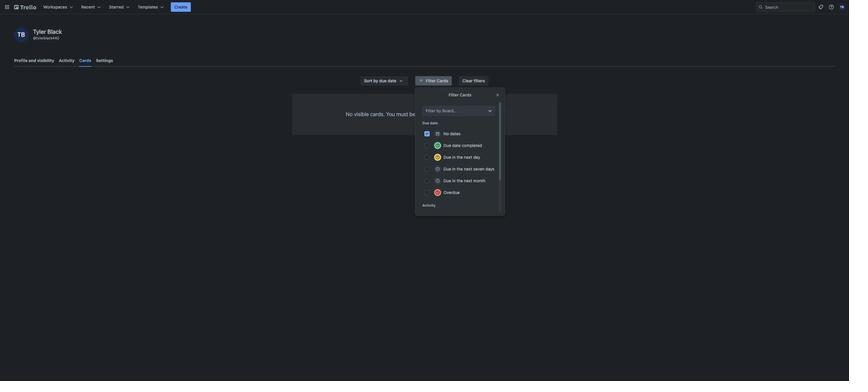 Task type: describe. For each thing, give the bounding box(es) containing it.
sort
[[364, 78, 372, 83]]

templates button
[[134, 2, 167, 12]]

2 vertical spatial filter
[[426, 108, 435, 113]]

tyler black (tylerblack440) image
[[839, 4, 846, 11]]

0 vertical spatial cards
[[79, 58, 91, 63]]

days
[[486, 167, 495, 172]]

dates
[[450, 131, 461, 136]]

primary element
[[0, 0, 849, 14]]

cards.
[[370, 111, 385, 118]]

due in the next month
[[444, 179, 485, 184]]

filter cards inside button
[[426, 78, 448, 83]]

date inside 'dropdown button'
[[388, 78, 396, 83]]

recent button
[[78, 2, 104, 12]]

tyler black (tylerblack440) image
[[14, 28, 28, 42]]

it
[[463, 111, 466, 118]]

settings link
[[96, 55, 113, 66]]

Search field
[[763, 3, 815, 11]]

filter cards button
[[415, 76, 452, 86]]

workspaces button
[[40, 2, 77, 12]]

be
[[410, 111, 416, 118]]

must
[[396, 111, 408, 118]]

clear filters
[[463, 78, 485, 83]]

due for due date
[[422, 121, 429, 125]]

1 to from the left
[[433, 111, 438, 118]]

for
[[455, 111, 462, 118]]

profile and visibility link
[[14, 55, 54, 66]]

next for month
[[464, 179, 472, 184]]

the for month
[[457, 179, 463, 184]]

settings
[[96, 58, 113, 63]]

clear filters button
[[459, 76, 489, 86]]

seven
[[473, 167, 485, 172]]

no visible cards. you must be added to a card for it to appear here.
[[346, 111, 503, 118]]

a
[[439, 111, 442, 118]]

0 vertical spatial activity
[[59, 58, 75, 63]]

tyler
[[33, 28, 46, 35]]

black
[[47, 28, 62, 35]]

@
[[33, 36, 36, 40]]

clear
[[463, 78, 473, 83]]

create
[[174, 4, 187, 9]]

month
[[473, 179, 485, 184]]

next for seven
[[464, 167, 472, 172]]

completed
[[462, 143, 482, 148]]

the for seven
[[457, 167, 463, 172]]

0 notifications image
[[817, 4, 824, 11]]

2 vertical spatial cards
[[460, 92, 472, 97]]

you
[[386, 111, 395, 118]]

in for due in the next day
[[452, 155, 456, 160]]

no dates
[[444, 131, 461, 136]]

workspaces
[[43, 4, 67, 9]]

by for sort
[[373, 78, 378, 83]]

tylerblack440
[[36, 36, 59, 40]]

cards link
[[79, 55, 91, 67]]

date for due date
[[430, 121, 438, 125]]

1 vertical spatial filter cards
[[449, 92, 472, 97]]

appear
[[473, 111, 490, 118]]

due for due in the next seven days
[[444, 167, 451, 172]]

1 horizontal spatial activity
[[422, 204, 436, 208]]

cards inside button
[[437, 78, 448, 83]]

due date
[[422, 121, 438, 125]]



Task type: vqa. For each thing, say whether or not it's contained in the screenshot.
button
no



Task type: locate. For each thing, give the bounding box(es) containing it.
0 horizontal spatial by
[[373, 78, 378, 83]]

due in the next seven days
[[444, 167, 495, 172]]

in
[[452, 155, 456, 160], [452, 167, 456, 172], [452, 179, 456, 184]]

1 vertical spatial filter
[[449, 92, 459, 97]]

0 horizontal spatial cards
[[79, 58, 91, 63]]

filter
[[426, 78, 436, 83], [449, 92, 459, 97], [426, 108, 435, 113]]

2 horizontal spatial cards
[[460, 92, 472, 97]]

day
[[473, 155, 480, 160]]

0 vertical spatial next
[[464, 155, 472, 160]]

1 vertical spatial next
[[464, 167, 472, 172]]

no left visible
[[346, 111, 353, 118]]

due down due in the next day
[[444, 167, 451, 172]]

3 next from the top
[[464, 179, 472, 184]]

next left seven
[[464, 167, 472, 172]]

by left due
[[373, 78, 378, 83]]

0 vertical spatial date
[[388, 78, 396, 83]]

and
[[28, 58, 36, 63]]

recent
[[81, 4, 95, 9]]

1 horizontal spatial filter cards
[[449, 92, 472, 97]]

due in the next day
[[444, 155, 480, 160]]

by
[[373, 78, 378, 83], [437, 108, 441, 113]]

visible
[[354, 111, 369, 118]]

2 horizontal spatial date
[[452, 143, 461, 148]]

close popover image
[[495, 93, 500, 97]]

3 the from the top
[[457, 179, 463, 184]]

1 horizontal spatial date
[[430, 121, 438, 125]]

0 vertical spatial no
[[346, 111, 353, 118]]

1 vertical spatial the
[[457, 167, 463, 172]]

due for due in the next day
[[444, 155, 451, 160]]

1 horizontal spatial by
[[437, 108, 441, 113]]

search image
[[758, 5, 763, 9]]

due down no dates
[[444, 143, 451, 148]]

tyler black @ tylerblack440
[[33, 28, 62, 40]]

due
[[422, 121, 429, 125], [444, 143, 451, 148], [444, 155, 451, 160], [444, 167, 451, 172], [444, 179, 451, 184]]

1 horizontal spatial cards
[[437, 78, 448, 83]]

next left month
[[464, 179, 472, 184]]

1 horizontal spatial to
[[467, 111, 472, 118]]

0 horizontal spatial no
[[346, 111, 353, 118]]

1 vertical spatial in
[[452, 167, 456, 172]]

in up overdue
[[452, 179, 456, 184]]

due up overdue
[[444, 179, 451, 184]]

1 horizontal spatial no
[[444, 131, 449, 136]]

2 to from the left
[[467, 111, 472, 118]]

filters
[[474, 78, 485, 83]]

in for due in the next month
[[452, 179, 456, 184]]

due for due date completed
[[444, 143, 451, 148]]

no
[[346, 111, 353, 118], [444, 131, 449, 136]]

board...
[[442, 108, 457, 113]]

date down no visible cards. you must be added to a card for it to appear here.
[[430, 121, 438, 125]]

starred button
[[106, 2, 133, 12]]

cards right activity link
[[79, 58, 91, 63]]

1 in from the top
[[452, 155, 456, 160]]

activity
[[59, 58, 75, 63], [422, 204, 436, 208]]

starred
[[109, 4, 124, 9]]

next for day
[[464, 155, 472, 160]]

1 vertical spatial by
[[437, 108, 441, 113]]

the up overdue
[[457, 179, 463, 184]]

to
[[433, 111, 438, 118], [467, 111, 472, 118]]

2 next from the top
[[464, 167, 472, 172]]

0 horizontal spatial to
[[433, 111, 438, 118]]

filter cards
[[426, 78, 448, 83], [449, 92, 472, 97]]

sort by due date
[[364, 78, 396, 83]]

in down due date completed
[[452, 155, 456, 160]]

due for due in the next month
[[444, 179, 451, 184]]

overdue
[[444, 190, 460, 195]]

cards down clear
[[460, 92, 472, 97]]

0 vertical spatial the
[[457, 155, 463, 160]]

back to home image
[[14, 2, 36, 12]]

1 next from the top
[[464, 155, 472, 160]]

sort by due date button
[[361, 76, 408, 86]]

0 vertical spatial by
[[373, 78, 378, 83]]

2 vertical spatial next
[[464, 179, 472, 184]]

0 horizontal spatial filter cards
[[426, 78, 448, 83]]

next
[[464, 155, 472, 160], [464, 167, 472, 172], [464, 179, 472, 184]]

0 vertical spatial filter
[[426, 78, 436, 83]]

date down dates
[[452, 143, 461, 148]]

2 the from the top
[[457, 167, 463, 172]]

the
[[457, 155, 463, 160], [457, 167, 463, 172], [457, 179, 463, 184]]

2 vertical spatial the
[[457, 179, 463, 184]]

3 in from the top
[[452, 179, 456, 184]]

due down due date completed
[[444, 155, 451, 160]]

by for filter
[[437, 108, 441, 113]]

1 vertical spatial date
[[430, 121, 438, 125]]

added
[[417, 111, 432, 118]]

profile
[[14, 58, 27, 63]]

by left card
[[437, 108, 441, 113]]

here.
[[491, 111, 503, 118]]

cards left clear
[[437, 78, 448, 83]]

by inside 'dropdown button'
[[373, 78, 378, 83]]

date right due
[[388, 78, 396, 83]]

create button
[[171, 2, 191, 12]]

1 vertical spatial activity
[[422, 204, 436, 208]]

date
[[388, 78, 396, 83], [430, 121, 438, 125], [452, 143, 461, 148]]

in for due in the next seven days
[[452, 167, 456, 172]]

1 vertical spatial cards
[[437, 78, 448, 83]]

date for due date completed
[[452, 143, 461, 148]]

profile and visibility
[[14, 58, 54, 63]]

next left day at the top of the page
[[464, 155, 472, 160]]

open information menu image
[[829, 4, 834, 10]]

filter inside button
[[426, 78, 436, 83]]

2 vertical spatial in
[[452, 179, 456, 184]]

no left dates
[[444, 131, 449, 136]]

1 vertical spatial no
[[444, 131, 449, 136]]

to right it
[[467, 111, 472, 118]]

no for no visible cards. you must be added to a card for it to appear here.
[[346, 111, 353, 118]]

the down due date completed
[[457, 155, 463, 160]]

0 vertical spatial filter cards
[[426, 78, 448, 83]]

due down no visible cards. you must be added to a card for it to appear here.
[[422, 121, 429, 125]]

0 horizontal spatial date
[[388, 78, 396, 83]]

due
[[379, 78, 387, 83]]

no for no dates
[[444, 131, 449, 136]]

the for day
[[457, 155, 463, 160]]

visibility
[[37, 58, 54, 63]]

activity link
[[59, 55, 75, 66]]

the down due in the next day
[[457, 167, 463, 172]]

1 the from the top
[[457, 155, 463, 160]]

due date completed
[[444, 143, 482, 148]]

in down due in the next day
[[452, 167, 456, 172]]

filter by board...
[[426, 108, 457, 113]]

2 in from the top
[[452, 167, 456, 172]]

templates
[[138, 4, 158, 9]]

0 horizontal spatial activity
[[59, 58, 75, 63]]

to left a
[[433, 111, 438, 118]]

0 vertical spatial in
[[452, 155, 456, 160]]

card
[[443, 111, 454, 118]]

2 vertical spatial date
[[452, 143, 461, 148]]

cards
[[79, 58, 91, 63], [437, 78, 448, 83], [460, 92, 472, 97]]



